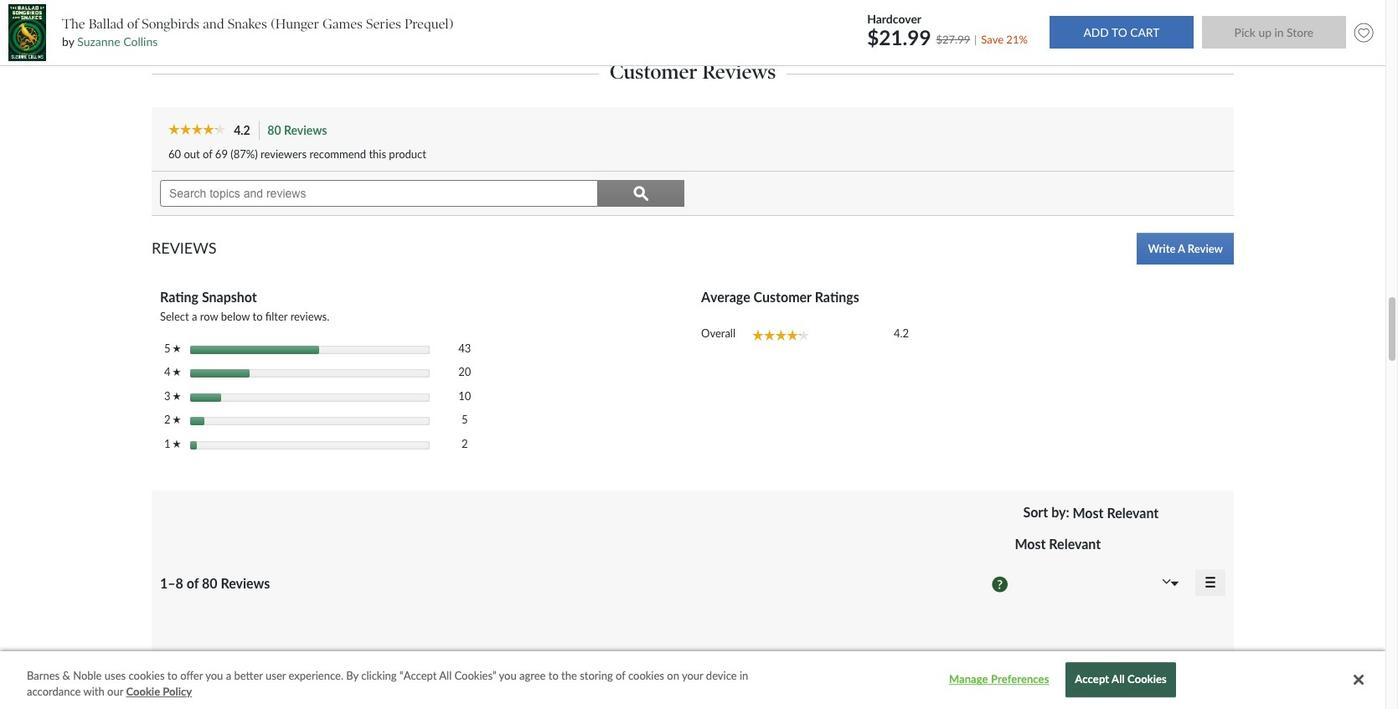 Task type: vqa. For each thing, say whether or not it's contained in the screenshot.
"by:"
yes



Task type: locate. For each thing, give the bounding box(es) containing it.
☆ inside 3 ☆
[[173, 392, 181, 400]]

80 up reviewers
[[268, 123, 281, 138]]

2 down 3
[[164, 413, 173, 427]]

0 horizontal spatial you
[[205, 669, 223, 683]]

relevant right by:
[[1107, 505, 1159, 521]]

sort by:
[[1023, 504, 1073, 520]]

to
[[253, 310, 263, 324], [167, 669, 177, 683], [549, 669, 559, 683]]

1 vertical spatial 2
[[462, 437, 468, 450]]

60
[[168, 148, 181, 161]]

to left the the
[[549, 669, 559, 683]]

suzanne
[[77, 34, 120, 49]]

☆ up 3 ☆
[[173, 368, 181, 376]]

☆ inside 1 ☆
[[173, 440, 181, 448]]

cookies
[[129, 669, 165, 683], [628, 669, 664, 683]]

0 vertical spatial 5
[[164, 342, 173, 355]]

filter
[[265, 310, 288, 324]]

80 reviews
[[268, 123, 327, 138]]

1 ☆ from the top
[[173, 344, 181, 352]]

cookies"
[[454, 669, 496, 683]]

1 vertical spatial customer
[[754, 289, 812, 305]]

cookie policy link
[[126, 685, 192, 701]]

☆ up 4 ☆
[[173, 344, 181, 352]]

the
[[62, 16, 85, 32]]

preferences
[[991, 673, 1049, 687]]

noble
[[73, 669, 102, 683]]

customer reviews
[[610, 59, 776, 84]]

1 ☆
[[164, 437, 181, 450]]

1–8
[[160, 576, 183, 592]]

of right storing in the bottom of the page
[[616, 669, 625, 683]]

4 ☆
[[164, 365, 181, 379]]

offer
[[180, 669, 203, 683]]

a left better
[[226, 669, 231, 683]]

0 vertical spatial a
[[1178, 242, 1185, 255]]

you right offer
[[205, 669, 223, 683]]

2 for 2 ☆
[[164, 413, 173, 427]]

2 you from the left
[[499, 669, 517, 683]]

3
[[164, 389, 173, 403]]

most right by:
[[1073, 505, 1104, 521]]

5
[[164, 342, 173, 355], [462, 413, 468, 427]]

2 for 2
[[462, 437, 468, 450]]

0 vertical spatial most
[[1073, 505, 1104, 521]]

out
[[184, 148, 200, 161]]

cookies left on
[[628, 669, 664, 683]]

0 horizontal spatial 2
[[164, 413, 173, 427]]

with
[[83, 686, 105, 699]]

1 vertical spatial most
[[1015, 536, 1046, 552]]

by
[[62, 34, 74, 49]]

80 right 1–8
[[202, 576, 217, 592]]

to up policy
[[167, 669, 177, 683]]

2 down 10
[[462, 437, 468, 450]]

0 horizontal spatial 5
[[164, 342, 173, 355]]

agree
[[519, 669, 546, 683]]

1 horizontal spatial 4.2
[[894, 327, 909, 340]]

1 vertical spatial 5
[[462, 413, 468, 427]]

the ballad of songbirds and snakes (hunger games series prequel) image
[[8, 4, 46, 61]]

a inside rating snapshot select a row below to filter reviews.
[[192, 310, 197, 324]]

and
[[203, 16, 224, 32]]

cookies up the cookie
[[129, 669, 165, 683]]

device
[[706, 669, 737, 683]]

of up collins
[[127, 16, 138, 32]]

80 reviews link
[[267, 121, 336, 141]]

most relevant
[[1073, 505, 1159, 521], [1015, 536, 1101, 552]]

cookies
[[1128, 673, 1167, 687]]

1
[[164, 437, 173, 450]]

most relevant down by:
[[1015, 536, 1101, 552]]

you left agree
[[499, 669, 517, 683]]

0 vertical spatial 4.2
[[234, 123, 250, 138]]

privacy alert dialog
[[0, 652, 1386, 710]]

4 ☆ from the top
[[173, 416, 181, 424]]

add to wishlist image
[[1350, 19, 1377, 46]]

1 cookies from the left
[[129, 669, 165, 683]]

all right accept
[[1112, 673, 1125, 687]]

10
[[458, 389, 471, 403]]

rating snapshot select a row below to filter reviews.
[[160, 289, 329, 324]]

80
[[268, 123, 281, 138], [202, 576, 217, 592]]

1 vertical spatial 80
[[202, 576, 217, 592]]

suzanne collins link
[[77, 34, 158, 49]]

5 up 4
[[164, 342, 173, 355]]

1 horizontal spatial 5
[[462, 413, 468, 427]]

most relevant right by:
[[1073, 505, 1159, 521]]

None submit
[[1050, 16, 1194, 49], [1202, 16, 1346, 49], [1050, 16, 1194, 49], [1202, 16, 1346, 49]]

customer
[[610, 59, 697, 84], [754, 289, 812, 305]]

2 horizontal spatial a
[[1178, 242, 1185, 255]]

all inside barnes & noble uses cookies to offer you a better user experience. by clicking "accept all cookies" you agree to the storing of cookies on your device in accordance with our
[[439, 669, 452, 683]]

1 horizontal spatial to
[[253, 310, 263, 324]]

a
[[1178, 242, 1185, 255], [192, 310, 197, 324], [226, 669, 231, 683]]

of inside the ballad of songbirds and snakes (hunger games series prequel) by suzanne collins
[[127, 16, 138, 32]]

☆ inside 2 ☆
[[173, 416, 181, 424]]

5 ☆ from the top
[[173, 440, 181, 448]]

1 vertical spatial 4.2
[[894, 327, 909, 340]]

☆ for 4
[[173, 368, 181, 376]]

5 ☆
[[164, 342, 181, 355]]

1 horizontal spatial 2
[[462, 437, 468, 450]]

songbirds
[[142, 16, 200, 32]]

0 horizontal spatial cookies
[[129, 669, 165, 683]]

1 vertical spatial a
[[192, 310, 197, 324]]

experience.
[[289, 669, 343, 683]]

0 horizontal spatial 4.2
[[234, 123, 250, 138]]

☆ inside 4 ☆
[[173, 368, 181, 376]]

all
[[439, 669, 452, 683], [1112, 673, 1125, 687]]

☆ down 4 ☆
[[173, 392, 181, 400]]

0 horizontal spatial a
[[192, 310, 197, 324]]

this
[[369, 148, 386, 161]]

2
[[164, 413, 173, 427], [462, 437, 468, 450]]

a right write
[[1178, 242, 1185, 255]]

1 horizontal spatial cookies
[[628, 669, 664, 683]]

☆ down 3 ☆
[[173, 416, 181, 424]]

the ballad of songbirds and snakes (hunger games series prequel) by suzanne collins
[[62, 16, 454, 49]]

relevant down by:
[[1049, 536, 1101, 552]]

select
[[160, 310, 189, 324]]

accept all cookies
[[1075, 673, 1167, 687]]

prequel)
[[405, 16, 454, 32]]

0 horizontal spatial relevant
[[1049, 536, 1101, 552]]

1 horizontal spatial you
[[499, 669, 517, 683]]

most relevant link
[[1015, 536, 1101, 552]]

most
[[1073, 505, 1104, 521], [1015, 536, 1046, 552]]

most down "sort"
[[1015, 536, 1046, 552]]

ϙ button
[[598, 180, 684, 207]]

☆ for 1
[[173, 440, 181, 448]]

user
[[266, 669, 286, 683]]

2 vertical spatial a
[[226, 669, 231, 683]]

0 vertical spatial 80
[[268, 123, 281, 138]]

snapshot
[[202, 289, 257, 305]]

0 vertical spatial 2
[[164, 413, 173, 427]]

barnes
[[27, 669, 60, 683]]

a left the row
[[192, 310, 197, 324]]

you
[[205, 669, 223, 683], [499, 669, 517, 683]]

0 horizontal spatial customer
[[610, 59, 697, 84]]

(87%)
[[231, 148, 258, 161]]

2 ☆ from the top
[[173, 368, 181, 376]]

reviews.
[[290, 310, 329, 324]]

☆
[[173, 344, 181, 352], [173, 368, 181, 376], [173, 392, 181, 400], [173, 416, 181, 424], [173, 440, 181, 448]]

of inside barnes & noble uses cookies to offer you a better user experience. by clicking "accept all cookies" you agree to the storing of cookies on your device in accordance with our
[[616, 669, 625, 683]]

5 down 10
[[462, 413, 468, 427]]

☆ down 2 ☆
[[173, 440, 181, 448]]

all right "accept
[[439, 669, 452, 683]]

0 vertical spatial relevant
[[1107, 505, 1159, 521]]

1 horizontal spatial a
[[226, 669, 231, 683]]

rating
[[160, 289, 199, 305]]

▼
[[1171, 581, 1179, 588]]

☆ inside 5 ☆
[[173, 344, 181, 352]]

sort
[[1023, 504, 1048, 520]]

0 horizontal spatial to
[[167, 669, 177, 683]]

☆☆☆☆☆
[[168, 123, 226, 135], [168, 123, 226, 135], [752, 329, 810, 341], [752, 329, 810, 341]]

☆ for 3
[[173, 392, 181, 400]]

games
[[323, 16, 363, 32]]

3 ☆ from the top
[[173, 392, 181, 400]]

0 horizontal spatial all
[[439, 669, 452, 683]]

1 horizontal spatial all
[[1112, 673, 1125, 687]]

1 horizontal spatial most
[[1073, 505, 1104, 521]]

to left filter at the left top of page
[[253, 310, 263, 324]]

to inside rating snapshot select a row below to filter reviews.
[[253, 310, 263, 324]]

the
[[561, 669, 577, 683]]

row
[[200, 310, 218, 324]]



Task type: describe. For each thing, give the bounding box(es) containing it.
on
[[667, 669, 679, 683]]

accordance
[[27, 686, 81, 699]]

"accept
[[399, 669, 437, 683]]

our
[[107, 686, 123, 699]]

write a review button
[[1137, 233, 1234, 265]]

collins
[[123, 34, 158, 49]]

Search topics and reviews text field
[[160, 180, 598, 207]]

by:
[[1051, 504, 1069, 520]]

cookie policy
[[126, 686, 192, 699]]

product
[[389, 148, 426, 161]]

manage preferences
[[949, 673, 1049, 687]]

by
[[346, 669, 358, 683]]

save 21%
[[981, 32, 1028, 46]]

2 horizontal spatial to
[[549, 669, 559, 683]]

average customer ratings
[[701, 289, 859, 305]]

a inside barnes & noble uses cookies to offer you a better user experience. by clicking "accept all cookies" you agree to the storing of cookies on your device in accordance with our
[[226, 669, 231, 683]]

accept all cookies button
[[1066, 663, 1176, 698]]

1 vertical spatial relevant
[[1049, 536, 1101, 552]]

manage
[[949, 673, 988, 687]]

20
[[458, 365, 471, 379]]

≡
[[1205, 571, 1216, 594]]

Search topics and reviews search region search field
[[152, 172, 693, 215]]

write
[[1148, 242, 1176, 255]]

overall
[[701, 327, 736, 340]]

☆ for 5
[[173, 344, 181, 352]]

4
[[164, 365, 173, 379]]

1 you from the left
[[205, 669, 223, 683]]

$21.99
[[867, 25, 931, 49]]

in
[[740, 669, 748, 683]]

$27.99
[[936, 32, 970, 46]]

0 horizontal spatial most
[[1015, 536, 1046, 552]]

snakes
[[228, 16, 267, 32]]

recommend
[[310, 148, 366, 161]]

barnes & noble uses cookies to offer you a better user experience. by clicking "accept all cookies" you agree to the storing of cookies on your device in accordance with our
[[27, 669, 748, 699]]

storing
[[580, 669, 613, 683]]

reviewers
[[261, 148, 307, 161]]

series
[[366, 16, 401, 32]]

1 vertical spatial most relevant
[[1015, 536, 1101, 552]]

5 for 5
[[462, 413, 468, 427]]

1 horizontal spatial customer
[[754, 289, 812, 305]]

0 vertical spatial most relevant
[[1073, 505, 1159, 521]]

2 cookies from the left
[[628, 669, 664, 683]]

☆ for 2
[[173, 416, 181, 424]]

manage preferences button
[[947, 664, 1051, 697]]

?
[[992, 576, 1008, 592]]

hardcover
[[867, 11, 922, 26]]

ϙ
[[633, 185, 649, 201]]

3 ☆
[[164, 389, 181, 403]]

cookie
[[126, 686, 160, 699]]

write a review
[[1148, 242, 1223, 255]]

1–8 of 80 reviews
[[160, 576, 276, 592]]

&
[[62, 669, 70, 683]]

policy
[[163, 686, 192, 699]]

your
[[682, 669, 703, 683]]

all inside accept all cookies button
[[1112, 673, 1125, 687]]

a inside button
[[1178, 242, 1185, 255]]

ratings
[[815, 289, 859, 305]]

≡ button
[[1195, 570, 1226, 597]]

below
[[221, 310, 250, 324]]

1 horizontal spatial relevant
[[1107, 505, 1159, 521]]

1 horizontal spatial 80
[[268, 123, 281, 138]]

(hunger
[[271, 16, 319, 32]]

69
[[215, 148, 228, 161]]

clicking
[[361, 669, 397, 683]]

0 horizontal spatial 80
[[202, 576, 217, 592]]

60 out of 69 (87%) reviewers recommend this product
[[168, 148, 426, 161]]

$21.99 $27.99
[[867, 25, 970, 49]]

uses
[[105, 669, 126, 683]]

accept
[[1075, 673, 1109, 687]]

of right 1–8
[[187, 576, 199, 592]]

ballad
[[89, 16, 124, 32]]

43
[[458, 342, 471, 355]]

5 for 5 ☆
[[164, 342, 173, 355]]

1–8 of 80 reviews alert
[[160, 576, 276, 592]]

0 vertical spatial customer
[[610, 59, 697, 84]]

average
[[701, 289, 750, 305]]

of left 69
[[203, 148, 212, 161]]

2 ☆
[[164, 413, 181, 427]]

better
[[234, 669, 263, 683]]

review
[[1188, 242, 1223, 255]]



